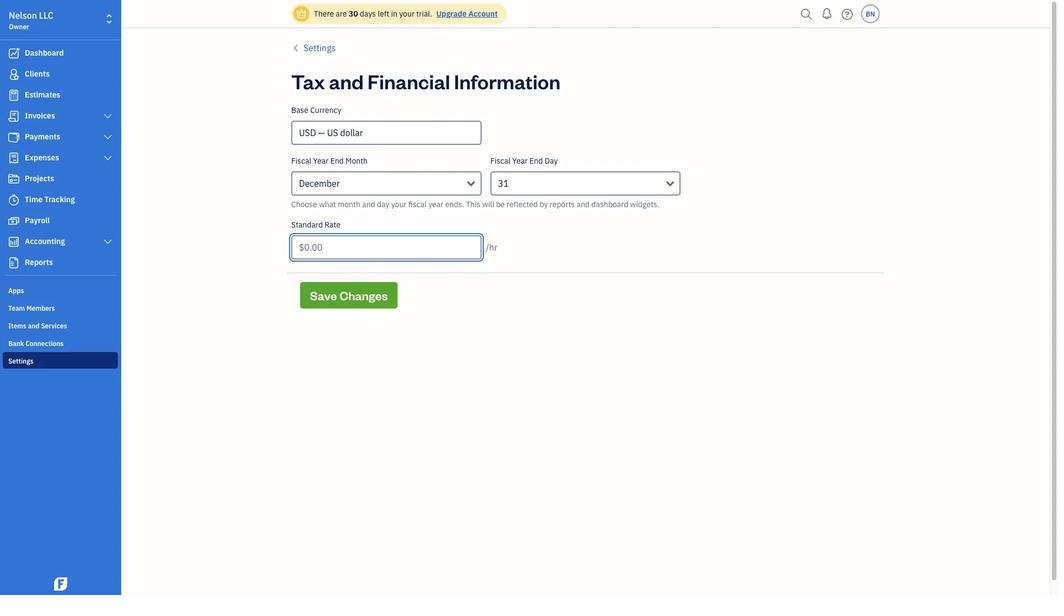 Task type: vqa. For each thing, say whether or not it's contained in the screenshot.
standard rate text box on the top of page
yes



Task type: locate. For each thing, give the bounding box(es) containing it.
fiscal up 31 at the left of the page
[[491, 156, 511, 166]]

time tracking link
[[3, 190, 118, 210]]

end for december
[[330, 156, 344, 166]]

fiscal for december
[[291, 156, 311, 166]]

dashboard image
[[7, 48, 20, 59]]

items and services link
[[3, 317, 118, 334]]

widgets.
[[630, 199, 660, 209]]

2 fiscal from the left
[[491, 156, 511, 166]]

settings inside button
[[304, 42, 336, 54]]

settings
[[304, 42, 336, 54], [8, 357, 34, 365]]

fiscal
[[408, 199, 427, 209]]

0 vertical spatial chevron large down image
[[103, 112, 113, 121]]

financial
[[368, 68, 450, 94]]

1 horizontal spatial fiscal
[[491, 156, 511, 166]]

reports link
[[3, 253, 118, 273]]

chevron large down image inside expenses link
[[103, 154, 113, 163]]

0 horizontal spatial fiscal
[[291, 156, 311, 166]]

information
[[454, 68, 561, 94]]

days
[[360, 9, 376, 19]]

base currency
[[291, 105, 341, 115]]

items and services
[[8, 321, 67, 330]]

client image
[[7, 69, 20, 80]]

by
[[540, 199, 548, 209]]

your right in
[[399, 9, 415, 19]]

chevron large down image inside payments link
[[103, 133, 113, 142]]

report image
[[7, 257, 20, 268]]

services
[[41, 321, 67, 330]]

chevron large down image down payments link
[[103, 154, 113, 163]]

expenses
[[25, 152, 59, 163]]

dashboard link
[[3, 44, 118, 63]]

0 horizontal spatial year
[[313, 156, 329, 166]]

dashboard
[[25, 48, 64, 58]]

clients link
[[3, 64, 118, 84]]

2 year from the left
[[512, 156, 528, 166]]

search image
[[798, 6, 816, 22]]

1 fiscal from the left
[[291, 156, 311, 166]]

end left day
[[530, 156, 543, 166]]

and left day
[[362, 199, 375, 209]]

and
[[329, 68, 364, 94], [362, 199, 375, 209], [577, 199, 590, 209], [28, 321, 40, 330]]

year
[[429, 199, 444, 209]]

upgrade
[[436, 9, 467, 19]]

your right day
[[391, 199, 407, 209]]

year left day
[[512, 156, 528, 166]]

fiscal
[[291, 156, 311, 166], [491, 156, 511, 166]]

apps
[[8, 286, 24, 295]]

1 chevron large down image from the top
[[103, 112, 113, 121]]

reflected
[[507, 199, 538, 209]]

2 end from the left
[[530, 156, 543, 166]]

1 horizontal spatial end
[[530, 156, 543, 166]]

payments link
[[3, 127, 118, 147]]

fiscal up december
[[291, 156, 311, 166]]

1 horizontal spatial settings
[[304, 42, 336, 54]]

what
[[319, 199, 336, 209]]

year up december
[[313, 156, 329, 166]]

settings inside main element
[[8, 357, 34, 365]]

payments
[[25, 131, 60, 142]]

chevron large down image inside the invoices link
[[103, 112, 113, 121]]

changes
[[340, 287, 388, 303]]

be
[[496, 199, 505, 209]]

estimates link
[[3, 85, 118, 105]]

account
[[469, 9, 498, 19]]

will
[[482, 199, 494, 209]]

connections
[[26, 339, 64, 348]]

save changes button
[[300, 282, 398, 309]]

0 horizontal spatial settings
[[8, 357, 34, 365]]

fiscal for 31
[[491, 156, 511, 166]]

time tracking
[[25, 194, 75, 205]]

estimates
[[25, 90, 60, 100]]

reports
[[550, 199, 575, 209]]

items
[[8, 321, 26, 330]]

and right 'items'
[[28, 321, 40, 330]]

0 vertical spatial settings
[[304, 42, 336, 54]]

30
[[349, 9, 358, 19]]

1 vertical spatial chevron large down image
[[103, 133, 113, 142]]

tax and financial information
[[291, 68, 561, 94]]

Fiscal Year End Day field
[[491, 171, 681, 196]]

1 vertical spatial settings
[[8, 357, 34, 365]]

team members
[[8, 304, 55, 313]]

end left the month
[[330, 156, 344, 166]]

this
[[466, 199, 481, 209]]

bank connections
[[8, 339, 64, 348]]

2 chevron large down image from the top
[[103, 133, 113, 142]]

are
[[336, 9, 347, 19]]

/hr
[[486, 242, 498, 253]]

reports
[[25, 257, 53, 267]]

31
[[498, 178, 509, 189]]

settings down the bank
[[8, 357, 34, 365]]

1 year from the left
[[313, 156, 329, 166]]

crown image
[[296, 8, 307, 20]]

tax
[[291, 68, 325, 94]]

end
[[330, 156, 344, 166], [530, 156, 543, 166]]

invoices link
[[3, 106, 118, 126]]

there
[[314, 9, 334, 19]]

main element
[[0, 0, 149, 595]]

1 end from the left
[[330, 156, 344, 166]]

chevron large down image for expenses
[[103, 154, 113, 163]]

timer image
[[7, 195, 20, 206]]

chevron large down image up expenses link in the top of the page
[[103, 133, 113, 142]]

chevron large down image up payments link
[[103, 112, 113, 121]]

your
[[399, 9, 415, 19], [391, 199, 407, 209]]

currency
[[310, 105, 341, 115]]

and right reports in the right of the page
[[577, 199, 590, 209]]

apps link
[[3, 282, 118, 298]]

year
[[313, 156, 329, 166], [512, 156, 528, 166]]

1 horizontal spatial year
[[512, 156, 528, 166]]

rate
[[325, 220, 341, 230]]

and inside main element
[[28, 321, 40, 330]]

time
[[25, 194, 43, 205]]

2 vertical spatial chevron large down image
[[103, 154, 113, 163]]

settings right chevronleft image
[[304, 42, 336, 54]]

3 chevron large down image from the top
[[103, 154, 113, 163]]

trial.
[[417, 9, 432, 19]]

fiscal year end day
[[491, 156, 558, 166]]

chevron large down image
[[103, 112, 113, 121], [103, 133, 113, 142], [103, 154, 113, 163]]

0 horizontal spatial end
[[330, 156, 344, 166]]



Task type: describe. For each thing, give the bounding box(es) containing it.
team
[[8, 304, 25, 313]]

december
[[299, 178, 340, 189]]

Fiscal Year End Month field
[[291, 171, 482, 196]]

save changes
[[310, 287, 388, 303]]

1 vertical spatial your
[[391, 199, 407, 209]]

choose
[[291, 199, 317, 209]]

Standard Rate text field
[[291, 235, 482, 260]]

standard
[[291, 220, 323, 230]]

0 vertical spatial your
[[399, 9, 415, 19]]

llc
[[39, 10, 53, 21]]

chevron large down image for invoices
[[103, 112, 113, 121]]

chevron large down image for payments
[[103, 133, 113, 142]]

base
[[291, 105, 308, 115]]

expenses link
[[3, 148, 118, 168]]

freshbooks image
[[52, 578, 69, 591]]

projects link
[[3, 169, 118, 189]]

team members link
[[3, 299, 118, 316]]

there are 30 days left in your trial. upgrade account
[[314, 9, 498, 19]]

in
[[391, 9, 398, 19]]

chart image
[[7, 236, 20, 248]]

day
[[377, 199, 390, 209]]

choose what month and day your fiscal year ends. this will be reflected by reports and dashboard widgets.
[[291, 199, 660, 209]]

dashboard
[[592, 199, 629, 209]]

expense image
[[7, 153, 20, 164]]

ends.
[[445, 199, 464, 209]]

projects
[[25, 173, 54, 184]]

fiscal year end month
[[291, 156, 368, 166]]

clients
[[25, 69, 50, 79]]

members
[[26, 304, 55, 313]]

settings button
[[291, 41, 336, 55]]

standard rate
[[291, 220, 341, 230]]

bn button
[[861, 4, 880, 23]]

save
[[310, 287, 337, 303]]

month
[[346, 156, 368, 166]]

left
[[378, 9, 389, 19]]

and up currency
[[329, 68, 364, 94]]

nelson
[[9, 10, 37, 21]]

Currency text field
[[292, 122, 481, 144]]

tracking
[[44, 194, 75, 205]]

go to help image
[[839, 6, 856, 22]]

month
[[338, 199, 360, 209]]

payroll
[[25, 215, 50, 225]]

project image
[[7, 174, 20, 185]]

end for 31
[[530, 156, 543, 166]]

money image
[[7, 216, 20, 227]]

payroll link
[[3, 211, 118, 231]]

estimate image
[[7, 90, 20, 101]]

invoices
[[25, 111, 55, 121]]

invoice image
[[7, 111, 20, 122]]

accounting
[[25, 236, 65, 246]]

settings link
[[3, 352, 118, 369]]

bn
[[866, 9, 875, 18]]

payment image
[[7, 132, 20, 143]]

year for december
[[313, 156, 329, 166]]

chevron large down image
[[103, 238, 113, 246]]

notifications image
[[818, 3, 836, 25]]

year for 31
[[512, 156, 528, 166]]

upgrade account link
[[434, 9, 498, 19]]

bank connections link
[[3, 335, 118, 351]]

chevronleft image
[[291, 41, 301, 55]]

accounting link
[[3, 232, 118, 252]]

owner
[[9, 22, 29, 31]]

bank
[[8, 339, 24, 348]]

nelson llc owner
[[9, 10, 53, 31]]

day
[[545, 156, 558, 166]]



